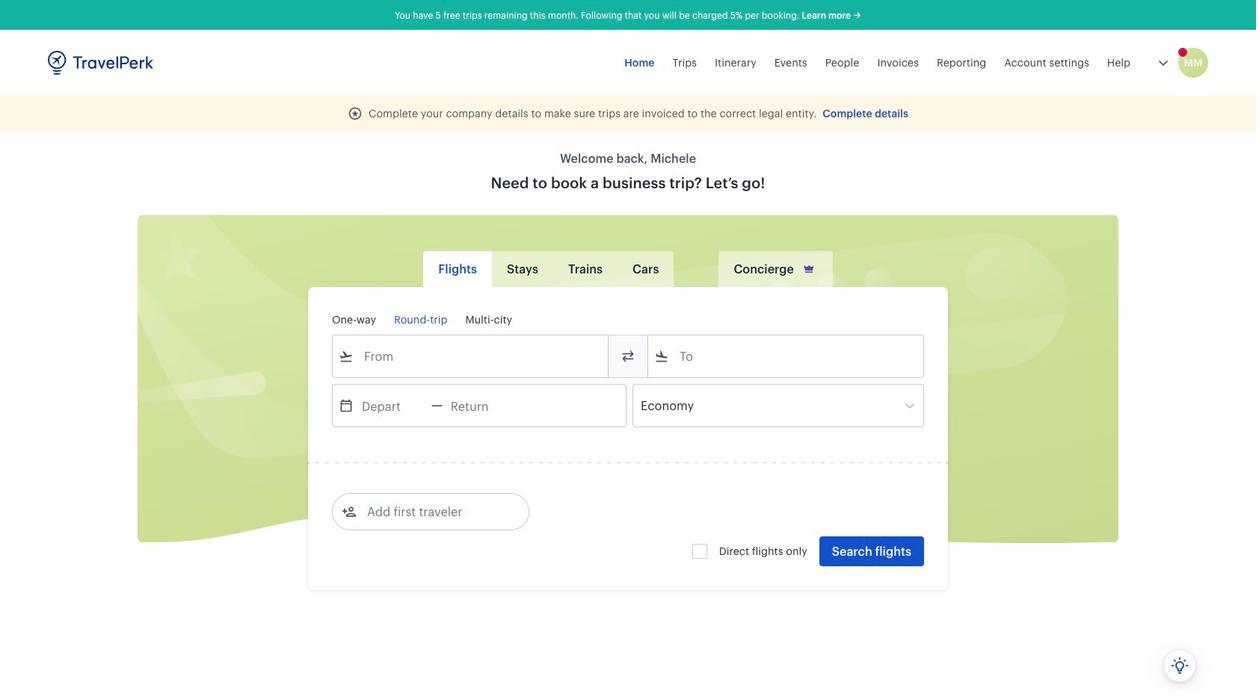 Task type: locate. For each thing, give the bounding box(es) containing it.
Return text field
[[443, 385, 520, 427]]

Add first traveler search field
[[357, 500, 512, 524]]

Depart text field
[[354, 385, 432, 427]]



Task type: vqa. For each thing, say whether or not it's contained in the screenshot.
Calendar APPLICATION
no



Task type: describe. For each thing, give the bounding box(es) containing it.
From search field
[[354, 345, 589, 369]]

To search field
[[669, 345, 904, 369]]



